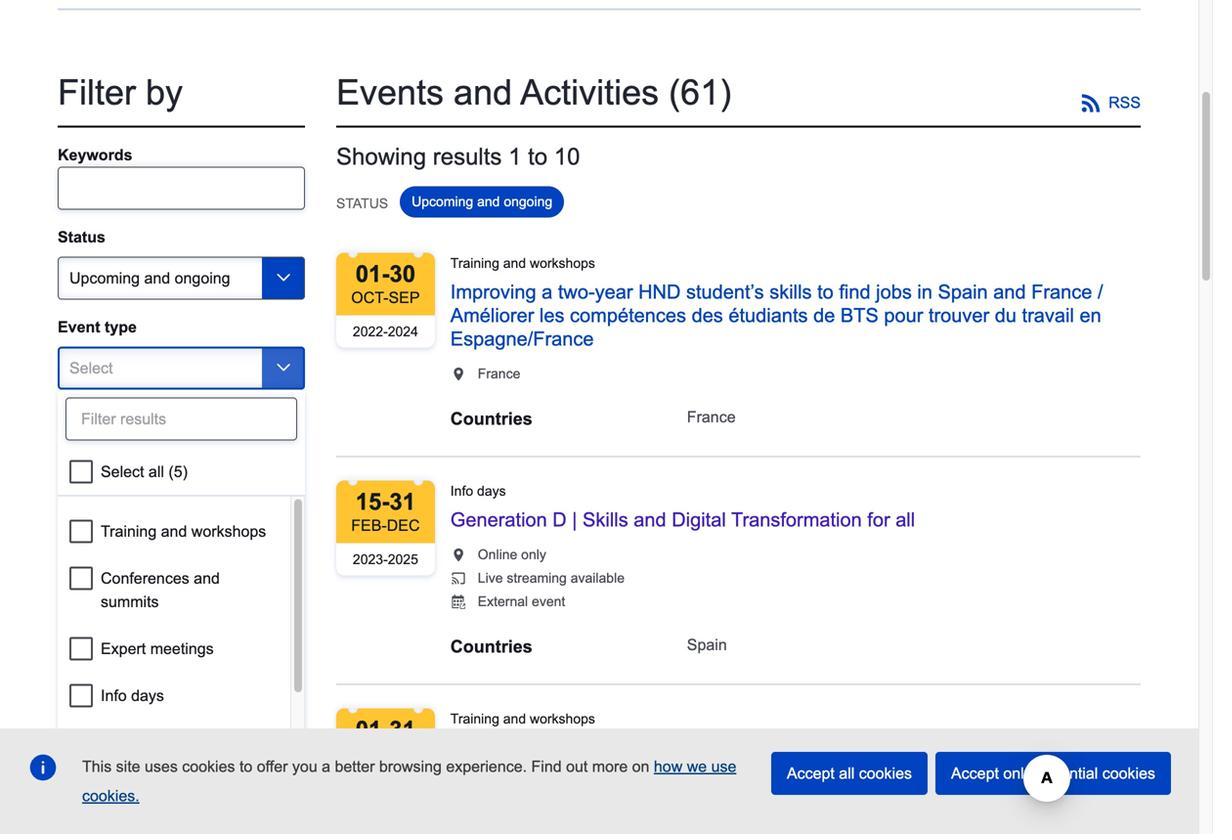 Task type: locate. For each thing, give the bounding box(es) containing it.
01-31 mar-may
[[349, 717, 422, 762]]

status down keywords
[[58, 228, 106, 246]]

31 up may
[[390, 717, 416, 743]]

1 vertical spatial type
[[111, 760, 143, 778]]

workshops up two-
[[530, 256, 596, 271]]

0 horizontal spatial info days
[[101, 687, 164, 705]]

cookies down digital
[[859, 765, 912, 782]]

2024
[[388, 324, 418, 339]]

external
[[478, 594, 528, 609]]

type for event type
[[105, 318, 137, 336]]

dedicated
[[665, 737, 750, 758]]

2 countries from the top
[[451, 637, 533, 657]]

0 vertical spatial countries
[[451, 409, 533, 429]]

1 vertical spatial training
[[101, 523, 157, 540]]

0 horizontal spatial online
[[58, 760, 106, 778]]

training up improving
[[451, 256, 500, 271]]

en
[[1080, 305, 1102, 326]]

workshops up of
[[530, 711, 596, 727]]

online for online type
[[58, 760, 106, 778]]

1 horizontal spatial days
[[477, 483, 506, 499]]

only down technology
[[1004, 765, 1032, 782]]

info down expert
[[101, 687, 127, 705]]

event type
[[58, 318, 137, 336]]

Select text field
[[58, 257, 305, 300], [58, 347, 305, 390]]

event
[[58, 318, 100, 336], [58, 408, 100, 426]]

event up event date on the left
[[58, 318, 100, 336]]

all for (5)
[[149, 463, 164, 481]]

competitions and award ceremonies
[[101, 734, 274, 775]]

0 vertical spatial status
[[336, 196, 388, 211]]

info up generation
[[451, 483, 473, 499]]

better
[[335, 758, 375, 776]]

2 horizontal spatial cookies
[[1103, 765, 1156, 782]]

and right conferences
[[194, 570, 220, 587]]

training up conferences
[[101, 523, 157, 540]]

1 horizontal spatial spain
[[938, 281, 988, 303]]

all
[[149, 463, 164, 481], [896, 509, 916, 530], [839, 765, 855, 782]]

1 vertical spatial france
[[478, 366, 521, 381]]

01- inside '01-30 oct-sep'
[[356, 261, 390, 287]]

xs image
[[451, 366, 466, 382], [451, 571, 466, 586], [451, 594, 466, 610]]

01-
[[356, 261, 390, 287], [356, 717, 390, 743]]

2 vertical spatial training
[[451, 711, 500, 727]]

countries down external
[[451, 637, 533, 657]]

cookies for this
[[182, 758, 235, 776]]

expert meetings
[[101, 640, 214, 658]]

2 01- from the top
[[356, 717, 390, 743]]

accept down specifically
[[787, 765, 835, 782]]

1 vertical spatial info
[[101, 687, 127, 705]]

hnd
[[639, 281, 681, 303]]

2 vertical spatial workshops
[[530, 711, 596, 727]]

type for online type
[[111, 760, 143, 778]]

and left ongoing at left
[[477, 194, 500, 209]]

workshops
[[530, 256, 596, 271], [191, 523, 266, 540], [530, 711, 596, 727]]

xs image down xs image
[[451, 571, 466, 586]]

only for online
[[521, 547, 547, 562]]

accept down technology
[[952, 765, 999, 782]]

01- for 01-30
[[356, 261, 390, 287]]

0 vertical spatial spain
[[938, 281, 988, 303]]

type up cookies.
[[111, 760, 143, 778]]

0 vertical spatial training
[[451, 256, 500, 271]]

training
[[451, 256, 500, 271], [101, 523, 157, 540], [451, 711, 500, 727]]

01- inside 01-31 mar-may
[[356, 717, 390, 743]]

essential
[[1037, 765, 1099, 782]]

s image
[[1082, 93, 1101, 113]]

1 vertical spatial spain
[[687, 636, 727, 654]]

ongoing
[[504, 194, 553, 209]]

1 vertical spatial workshops
[[191, 523, 266, 540]]

select text field for status
[[58, 257, 305, 300]]

improving a two-year hnd student's skills to find jobs in spain and france / améliorer les compétences des étudiants de bts pour trouver du travail en espagne/france
[[451, 281, 1104, 350]]

upcoming
[[412, 194, 474, 209]]

1 vertical spatial xs image
[[451, 571, 466, 586]]

1 vertical spatial status
[[58, 228, 106, 246]]

only
[[521, 547, 547, 562], [1004, 765, 1032, 782]]

cookies
[[182, 758, 235, 776], [859, 765, 912, 782], [1103, 765, 1156, 782]]

find
[[532, 758, 562, 776]]

(5)
[[169, 463, 188, 481]]

1 vertical spatial 01-
[[356, 717, 390, 743]]

xs image for external event
[[451, 594, 466, 610]]

training for 01-30
[[451, 256, 500, 271]]

activities
[[520, 73, 659, 112]]

1 vertical spatial only
[[1004, 765, 1032, 782]]

1 horizontal spatial info days
[[451, 483, 506, 499]]

online type
[[58, 760, 143, 778]]

xs image left external
[[451, 594, 466, 610]]

2 select text field from the top
[[58, 347, 305, 390]]

1 horizontal spatial status
[[336, 196, 388, 211]]

france inside improving a two-year hnd student's skills to find jobs in spain and france / améliorer les compétences des étudiants de bts pour trouver du travail en espagne/france
[[1032, 281, 1093, 303]]

skills
[[583, 509, 629, 530]]

training and workshops up improving
[[451, 256, 596, 271]]

2 31 from the top
[[390, 717, 416, 743]]

and
[[454, 73, 513, 112], [477, 194, 500, 209], [503, 256, 526, 271], [994, 281, 1027, 303], [634, 509, 667, 530], [161, 523, 187, 540], [194, 570, 220, 587], [503, 711, 526, 727], [196, 734, 223, 751]]

technology
[[934, 737, 1029, 758]]

01- up oct-
[[356, 261, 390, 287]]

0 vertical spatial xs image
[[451, 366, 466, 382]]

to up the accept all cookies
[[856, 737, 872, 758]]

travail
[[1023, 305, 1075, 326]]

and inside improving a two-year hnd student's skills to find jobs in spain and france / améliorer les compétences des étudiants de bts pour trouver du travail en espagne/france
[[994, 281, 1027, 303]]

0 horizontal spatial a
[[322, 758, 331, 776]]

1 horizontal spatial a
[[542, 281, 553, 303]]

0 vertical spatial training and workshops
[[451, 256, 596, 271]]

3 xs image from the top
[[451, 594, 466, 610]]

training and workshops up of
[[451, 711, 596, 727]]

to up de
[[818, 281, 834, 303]]

type
[[105, 318, 137, 336], [111, 760, 143, 778]]

days up generation
[[477, 483, 506, 499]]

info days down expert
[[101, 687, 164, 705]]

filter
[[58, 73, 136, 112]]

site
[[116, 758, 140, 776]]

and up results
[[454, 73, 513, 112]]

status
[[336, 196, 388, 211], [58, 228, 106, 246]]

1 31 from the top
[[390, 489, 416, 515]]

a
[[542, 281, 553, 303], [322, 758, 331, 776]]

info days up generation
[[451, 483, 506, 499]]

sep
[[389, 289, 420, 306]]

online for online only
[[478, 547, 518, 562]]

0 vertical spatial event
[[58, 318, 100, 336]]

2 vertical spatial xs image
[[451, 594, 466, 610]]

2 event from the top
[[58, 408, 100, 426]]

1 accept from the left
[[787, 765, 835, 782]]

showing results 1 to 10
[[336, 144, 580, 170]]

1 select text field from the top
[[58, 257, 305, 300]]

espagne/france
[[451, 328, 594, 350]]

1 horizontal spatial all
[[839, 765, 855, 782]]

0 vertical spatial select text field
[[58, 257, 305, 300]]

type up date
[[105, 318, 137, 336]]

all inside "accept all cookies" link
[[839, 765, 855, 782]]

1 vertical spatial online
[[58, 760, 106, 778]]

1 vertical spatial event
[[58, 408, 100, 426]]

du
[[995, 305, 1017, 326]]

select text field up filter results "search field"
[[58, 347, 305, 390]]

results
[[433, 144, 502, 170]]

0 vertical spatial all
[[149, 463, 164, 481]]

all down specifically
[[839, 765, 855, 782]]

1 horizontal spatial online
[[478, 547, 518, 562]]

to down 'award'
[[240, 758, 253, 776]]

year
[[595, 281, 633, 303]]

days up 'competitions'
[[131, 687, 164, 705]]

1 vertical spatial training and workshops
[[101, 523, 266, 540]]

0 vertical spatial type
[[105, 318, 137, 336]]

1 countries from the top
[[451, 409, 533, 429]]

1 vertical spatial countries
[[451, 637, 533, 657]]

generation d | skills and digital transformation for all link
[[451, 509, 916, 530]]

1 vertical spatial select text field
[[58, 347, 305, 390]]

1 event from the top
[[58, 318, 100, 336]]

0 vertical spatial online
[[478, 547, 518, 562]]

1 vertical spatial days
[[131, 687, 164, 705]]

competitions
[[101, 734, 192, 751]]

1 horizontal spatial only
[[1004, 765, 1032, 782]]

0 vertical spatial info
[[451, 483, 473, 499]]

countries
[[451, 409, 533, 429], [451, 637, 533, 657]]

0 horizontal spatial all
[[149, 463, 164, 481]]

a right you on the left of the page
[[322, 758, 331, 776]]

and up improving
[[503, 256, 526, 271]]

showing
[[336, 144, 426, 170]]

event for event type
[[58, 318, 100, 336]]

improving a two-year hnd student's skills to find jobs in spain and france / améliorer les compétences des étudiants de bts pour trouver du travail en espagne/france link
[[451, 281, 1104, 350]]

(61)
[[669, 73, 732, 112]]

info days
[[451, 483, 506, 499], [101, 687, 164, 705]]

xs image down the améliorer
[[451, 366, 466, 382]]

countries for 01-30
[[451, 409, 533, 429]]

2 horizontal spatial france
[[1032, 281, 1093, 303]]

2 accept from the left
[[952, 765, 999, 782]]

0 vertical spatial france
[[1032, 281, 1093, 303]]

0 vertical spatial 01-
[[356, 261, 390, 287]]

2 vertical spatial training and workshops
[[451, 711, 596, 727]]

0 horizontal spatial only
[[521, 547, 547, 562]]

1 vertical spatial 31
[[390, 717, 416, 743]]

31 inside 01-31 mar-may
[[390, 717, 416, 743]]

1 xs image from the top
[[451, 366, 466, 382]]

1 horizontal spatial accept
[[952, 765, 999, 782]]

0 vertical spatial days
[[477, 483, 506, 499]]

compétences
[[570, 305, 687, 326]]

and up of
[[503, 711, 526, 727]]

ceremonies
[[101, 757, 182, 775]]

31 up dec
[[390, 489, 416, 515]]

a up les
[[542, 281, 553, 303]]

training and workshops down (5)
[[101, 523, 266, 540]]

browsing
[[379, 758, 442, 776]]

1 vertical spatial a
[[322, 758, 331, 776]]

two-
[[558, 281, 595, 303]]

france
[[1032, 281, 1093, 303], [478, 366, 521, 381], [687, 408, 736, 426]]

des
[[692, 305, 724, 326]]

and left 'award'
[[196, 734, 223, 751]]

1
[[509, 144, 522, 170]]

live
[[478, 571, 503, 586]]

0 vertical spatial only
[[521, 547, 547, 562]]

training up cycle
[[451, 711, 500, 727]]

cookies right essential in the right of the page
[[1103, 765, 1156, 782]]

0 horizontal spatial accept
[[787, 765, 835, 782]]

0 vertical spatial a
[[542, 281, 553, 303]]

online up cookies.
[[58, 760, 106, 778]]

and up du
[[994, 281, 1027, 303]]

0 horizontal spatial cookies
[[182, 758, 235, 776]]

and inside conferences and summits
[[194, 570, 220, 587]]

Filter results search field
[[66, 397, 297, 440]]

subject
[[58, 490, 114, 508]]

student's
[[687, 281, 764, 303]]

only up streaming at the left bottom
[[521, 547, 547, 562]]

01- for 01-31
[[356, 717, 390, 743]]

1 horizontal spatial france
[[687, 408, 736, 426]]

pour
[[884, 305, 924, 326]]

online up live at the left of the page
[[478, 547, 518, 562]]

1 01- from the top
[[356, 261, 390, 287]]

info
[[451, 483, 473, 499], [101, 687, 127, 705]]

conferences and summits
[[101, 570, 224, 611]]

only inside accept only essential cookies link
[[1004, 765, 1032, 782]]

accept only essential cookies link
[[936, 752, 1172, 795]]

accept
[[787, 765, 835, 782], [952, 765, 999, 782]]

0 vertical spatial 31
[[390, 489, 416, 515]]

0 vertical spatial workshops
[[530, 256, 596, 271]]

0 horizontal spatial days
[[131, 687, 164, 705]]

countries down 'espagne/france'
[[451, 409, 533, 429]]

31 inside the "15-31 feb-dec"
[[390, 489, 416, 515]]

spain inside improving a two-year hnd student's skills to find jobs in spain and france / améliorer les compétences des étudiants de bts pour trouver du travail en espagne/france
[[938, 281, 988, 303]]

select text field down "keywords" "text box"
[[58, 257, 305, 300]]

2 vertical spatial france
[[687, 408, 736, 426]]

2 xs image from the top
[[451, 571, 466, 586]]

status down showing
[[336, 196, 388, 211]]

01- up mar-
[[356, 717, 390, 743]]

all for cookies
[[839, 765, 855, 782]]

cookies down 'award'
[[182, 758, 235, 776]]

expert
[[101, 640, 146, 658]]

bts
[[841, 305, 879, 326]]

all left (5)
[[149, 463, 164, 481]]

to
[[528, 144, 548, 170], [818, 281, 834, 303], [856, 737, 872, 758], [240, 758, 253, 776]]

offer
[[257, 758, 288, 776]]

1 vertical spatial all
[[896, 509, 916, 530]]

2 vertical spatial all
[[839, 765, 855, 782]]

Keywords text field
[[58, 167, 305, 210]]

by
[[146, 73, 183, 112]]

transformation
[[732, 509, 862, 530]]

workshops up conferences and summits
[[191, 523, 266, 540]]

uses
[[145, 758, 178, 776]]

all right for
[[896, 509, 916, 530]]

event left date
[[58, 408, 100, 426]]



Task type: describe. For each thing, give the bounding box(es) containing it.
xs image
[[451, 547, 466, 563]]

we
[[687, 758, 707, 776]]

organisers
[[58, 580, 140, 598]]

training for 01-31
[[451, 711, 500, 727]]

workshops for 01-30
[[530, 256, 596, 271]]

training and workshops for 01-31
[[451, 711, 596, 727]]

2022-
[[353, 324, 388, 339]]

live streaming available
[[478, 571, 625, 586]]

1 vertical spatial info days
[[101, 687, 164, 705]]

filter by
[[58, 73, 183, 112]]

15-
[[356, 489, 390, 515]]

for
[[868, 509, 891, 530]]

0 horizontal spatial spain
[[687, 636, 727, 654]]

external event
[[478, 594, 566, 609]]

may
[[389, 745, 422, 762]]

only for accept
[[1004, 765, 1032, 782]]

les
[[540, 305, 565, 326]]

you
[[292, 758, 318, 776]]

cycle
[[451, 737, 516, 758]]

event
[[532, 594, 566, 609]]

more
[[592, 758, 628, 776]]

award
[[227, 734, 269, 751]]

accept only essential cookies
[[952, 765, 1156, 782]]

training and workshops for 01-30
[[451, 256, 596, 271]]

available
[[571, 571, 625, 586]]

10
[[554, 144, 580, 170]]

2 horizontal spatial all
[[896, 509, 916, 530]]

meetings
[[150, 640, 214, 658]]

trainings
[[554, 737, 660, 758]]

30
[[390, 261, 416, 287]]

|
[[572, 509, 578, 530]]

1 horizontal spatial info
[[451, 483, 473, 499]]

events
[[336, 73, 444, 112]]

cookies.
[[82, 787, 140, 805]]

trouver
[[929, 305, 990, 326]]

cycle of trainings dedicated specifically to digital technology
[[451, 737, 1029, 758]]

select all (5)
[[101, 463, 188, 481]]

and inside competitions and award ceremonies
[[196, 734, 223, 751]]

cookies for accept
[[1103, 765, 1156, 782]]

accept for accept only essential cookies
[[952, 765, 999, 782]]

skills
[[770, 281, 812, 303]]

15-31 feb-dec
[[351, 489, 420, 534]]

oct-
[[351, 289, 389, 306]]

select
[[101, 463, 144, 481]]

events and activities
[[336, 73, 659, 112]]

0 vertical spatial info days
[[451, 483, 506, 499]]

out
[[566, 758, 588, 776]]

1 horizontal spatial cookies
[[859, 765, 912, 782]]

accept all cookies link
[[772, 752, 928, 795]]

/
[[1098, 281, 1104, 303]]

online only
[[478, 547, 547, 562]]

étudiants
[[729, 305, 808, 326]]

mar-
[[349, 745, 389, 762]]

conferences
[[101, 570, 189, 587]]

summits
[[101, 593, 159, 611]]

generation
[[451, 509, 547, 530]]

venue
[[58, 670, 104, 688]]

select text field for event type
[[58, 347, 305, 390]]

a inside improving a two-year hnd student's skills to find jobs in spain and france / améliorer les compétences des étudiants de bts pour trouver du travail en espagne/france
[[542, 281, 553, 303]]

improving
[[451, 281, 537, 303]]

01-30 oct-sep
[[351, 261, 420, 306]]

accept all cookies
[[787, 765, 912, 782]]

31 for 01-
[[390, 717, 416, 743]]

this site uses cookies to offer you a better browsing experience. find out more on
[[82, 758, 654, 776]]

to right 1
[[528, 144, 548, 170]]

event date
[[58, 408, 137, 426]]

and up conferences
[[161, 523, 187, 540]]

digital
[[878, 737, 929, 758]]

generation d | skills and digital transformation for all
[[451, 509, 916, 530]]

use
[[712, 758, 737, 776]]

keywords
[[58, 146, 132, 164]]

2023-2025
[[353, 552, 418, 567]]

xs image for live streaming available
[[451, 571, 466, 586]]

specifically
[[756, 737, 850, 758]]

feb-
[[351, 517, 387, 534]]

2023-
[[353, 552, 388, 567]]

event for event date
[[58, 408, 100, 426]]

de
[[814, 305, 836, 326]]

digital
[[672, 509, 726, 530]]

0 horizontal spatial status
[[58, 228, 106, 246]]

of
[[521, 737, 548, 758]]

d
[[553, 509, 567, 530]]

and right the "skills" at the bottom
[[634, 509, 667, 530]]

2025
[[388, 552, 418, 567]]

0 horizontal spatial france
[[478, 366, 521, 381]]

jobs
[[876, 281, 912, 303]]

date
[[105, 408, 137, 426]]

workshops for 01-31
[[530, 711, 596, 727]]

2022-2024
[[353, 324, 418, 339]]

countries for 15-31
[[451, 637, 533, 657]]

upcoming and ongoing
[[412, 194, 553, 209]]

xs image for france
[[451, 366, 466, 382]]

accept for accept all cookies
[[787, 765, 835, 782]]

rss
[[1109, 94, 1141, 112]]

to inside improving a two-year hnd student's skills to find jobs in spain and france / améliorer les compétences des étudiants de bts pour trouver du travail en espagne/france
[[818, 281, 834, 303]]

dec
[[387, 517, 420, 534]]

on
[[632, 758, 650, 776]]

streaming
[[507, 571, 567, 586]]

31 for 15-
[[390, 489, 416, 515]]

0 horizontal spatial info
[[101, 687, 127, 705]]

rss link
[[1082, 93, 1141, 114]]



Task type: vqa. For each thing, say whether or not it's contained in the screenshot.
the bottommost 31
yes



